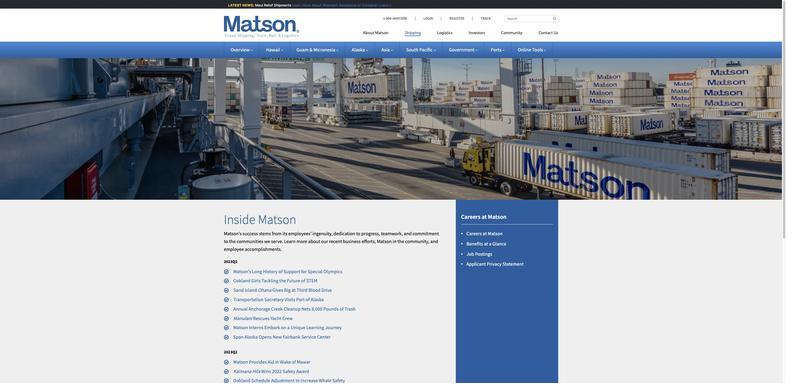 Task type: describe. For each thing, give the bounding box(es) containing it.
of right port
[[306, 297, 310, 303]]

business
[[343, 239, 361, 245]]

online tools
[[518, 47, 543, 53]]

at up benefits at a glance link
[[483, 231, 487, 237]]

investors
[[469, 31, 485, 35]]

transportation secretary visits port of alaska
[[234, 297, 324, 303]]

dedication
[[334, 231, 355, 237]]

guam & micronesia
[[297, 47, 336, 53]]

secretary
[[265, 297, 284, 303]]

us
[[554, 31, 559, 35]]

2 horizontal spatial the
[[398, 239, 405, 245]]

0 vertical spatial and
[[404, 231, 412, 237]]

our
[[321, 239, 328, 245]]

history
[[263, 269, 278, 275]]

contact us
[[539, 31, 559, 35]]

girls
[[252, 278, 261, 284]]

progress,
[[362, 231, 380, 237]]

at up careers at matson link
[[482, 213, 487, 221]]

0 horizontal spatial a
[[288, 325, 290, 331]]

matson provides aid in wake of mawar
[[234, 360, 311, 366]]

container
[[358, 3, 374, 7]]

employees'
[[289, 231, 312, 237]]

ports
[[491, 47, 502, 53]]

asia link
[[382, 47, 393, 53]]

login
[[424, 16, 433, 21]]

micronesia
[[314, 47, 336, 53]]

learning
[[307, 325, 324, 331]]

2022
[[272, 369, 282, 375]]

online
[[518, 47, 532, 53]]

south
[[407, 47, 419, 53]]

for
[[301, 269, 307, 275]]

manulani rescues yacht crew
[[234, 316, 293, 322]]

fairbank
[[283, 335, 301, 341]]

anchorage
[[249, 306, 270, 313]]

&
[[310, 47, 313, 53]]

cleanup
[[284, 306, 301, 313]]

contact us link
[[531, 28, 559, 39]]

applicant
[[467, 262, 486, 268]]

about inside 'link'
[[363, 31, 374, 35]]

register link
[[441, 16, 473, 21]]

benefits
[[467, 241, 483, 247]]

or
[[353, 3, 357, 7]]

0 vertical spatial careers
[[462, 213, 481, 221]]

transportation
[[234, 297, 264, 303]]

0 vertical spatial learn
[[288, 3, 297, 7]]

alaska link
[[352, 47, 369, 53]]

matson provides aid in wake of mawar link
[[234, 360, 311, 366]]

nets
[[302, 306, 311, 313]]

annual anchorage creek cleanup nets 8,000 pounds of trash link
[[234, 306, 356, 313]]

embark
[[265, 325, 280, 331]]

center
[[317, 335, 331, 341]]

guam
[[297, 47, 309, 53]]

2023q2
[[224, 350, 238, 355]]

in inside matson's success stems from its employees' ingenuity, dedication to progress, teamwork, and commitment to the communities we serve. learn more about our recent business efforts, matson in the community, and employee accomplishments.
[[393, 239, 397, 245]]

0 horizontal spatial to
[[224, 239, 228, 245]]

ohana
[[258, 288, 272, 294]]

yacht
[[271, 316, 282, 322]]

new
[[273, 335, 282, 341]]

job
[[467, 251, 475, 258]]

hila
[[253, 369, 261, 375]]

benefits at a glance link
[[467, 241, 507, 247]]

0 vertical spatial careers at matson
[[462, 213, 507, 221]]

its
[[283, 231, 288, 237]]

latest news: maui relief shipments learn more about shipment assistance or container loans >
[[224, 3, 387, 7]]

south pacific link
[[407, 47, 436, 53]]

matson's for matson's success stems from its employees' ingenuity, dedication to progress, teamwork, and commitment to the communities we serve. learn more about our recent business efforts, matson in the community, and employee accomplishments.
[[224, 231, 242, 237]]

stems
[[259, 231, 271, 237]]

matson up from
[[258, 212, 297, 228]]

unique
[[291, 325, 306, 331]]

pacific
[[420, 47, 433, 53]]

sand
[[234, 288, 244, 294]]

matson up careers at matson link
[[488, 213, 507, 221]]

matson's for matson's long history of support for special olympics
[[234, 269, 251, 275]]

span alaska opens new fairbank service center link
[[234, 335, 331, 341]]

special
[[308, 269, 323, 275]]

provides
[[249, 360, 267, 366]]

ports link
[[491, 47, 505, 53]]

communities
[[237, 239, 263, 245]]

matson interns embark on a unique learning journey
[[234, 325, 342, 331]]

learn inside matson's success stems from its employees' ingenuity, dedication to progress, teamwork, and commitment to the communities we serve. learn more about our recent business efforts, matson in the community, and employee accomplishments.
[[284, 239, 296, 245]]

1 vertical spatial careers at matson
[[467, 231, 503, 237]]

applicant privacy statement
[[467, 262, 524, 268]]

1 vertical spatial alaska
[[311, 297, 324, 303]]

aid
[[268, 360, 274, 366]]

overview
[[231, 47, 250, 53]]

creek
[[271, 306, 283, 313]]

interns
[[249, 325, 264, 331]]

1 horizontal spatial the
[[280, 278, 286, 284]]

shipment
[[318, 3, 334, 7]]

wins
[[262, 369, 271, 375]]

employee
[[224, 247, 244, 253]]

about matson link
[[363, 28, 397, 39]]

guam & micronesia link
[[297, 47, 339, 53]]

careers at matson section
[[449, 200, 565, 384]]

about matson
[[363, 31, 389, 35]]

1-800-4matson link
[[383, 16, 416, 21]]

community
[[502, 31, 523, 35]]

matson's long history of support for special olympics
[[234, 269, 343, 275]]

matson's success stems from its employees' ingenuity, dedication to progress, teamwork, and commitment to the communities we serve. learn more about our recent business efforts, matson in the community, and employee accomplishments.
[[224, 231, 439, 253]]



Task type: vqa. For each thing, say whether or not it's contained in the screenshot.
leftmost in
yes



Task type: locate. For each thing, give the bounding box(es) containing it.
award
[[296, 369, 309, 375]]

government link
[[449, 47, 478, 53]]

learn left more
[[288, 3, 297, 7]]

1 vertical spatial careers
[[467, 231, 482, 237]]

careers at matson up careers at matson link
[[462, 213, 507, 221]]

0 vertical spatial matson's
[[224, 231, 242, 237]]

1 vertical spatial about
[[363, 31, 374, 35]]

the up employee in the left of the page
[[229, 239, 236, 245]]

third
[[297, 288, 308, 294]]

in down "teamwork,"
[[393, 239, 397, 245]]

journey
[[325, 325, 342, 331]]

span alaska opens new fairbank service center
[[234, 335, 331, 341]]

Search search field
[[505, 15, 559, 22]]

safety
[[283, 369, 296, 375]]

olympics
[[324, 269, 343, 275]]

matson's long history of support for special olympics link
[[234, 269, 343, 275]]

about right more
[[308, 3, 317, 7]]

1 vertical spatial to
[[224, 239, 228, 245]]

annual anchorage creek cleanup nets 8,000 pounds of trash
[[234, 306, 356, 313]]

at right big
[[292, 288, 296, 294]]

trash
[[345, 306, 356, 313]]

job postings link
[[467, 251, 493, 258]]

login link
[[416, 16, 441, 21]]

matson's up oakland
[[234, 269, 251, 275]]

a inside 'section'
[[489, 241, 492, 247]]

contact
[[539, 31, 553, 35]]

0 vertical spatial alaska
[[352, 47, 365, 53]]

to
[[356, 231, 361, 237], [224, 239, 228, 245]]

port
[[296, 297, 305, 303]]

1 horizontal spatial in
[[393, 239, 397, 245]]

alaska
[[352, 47, 365, 53], [311, 297, 324, 303], [245, 335, 258, 341]]

2 horizontal spatial alaska
[[352, 47, 365, 53]]

and down commitment
[[431, 239, 439, 245]]

1 horizontal spatial and
[[431, 239, 439, 245]]

of left 'stem'
[[301, 278, 306, 284]]

matson up glance at the right of page
[[488, 231, 503, 237]]

kaimana
[[234, 369, 252, 375]]

matson's
[[224, 231, 242, 237], [234, 269, 251, 275]]

>
[[385, 3, 387, 7]]

in
[[393, 239, 397, 245], [275, 360, 279, 366]]

of right history
[[279, 269, 283, 275]]

tools
[[533, 47, 543, 53]]

careers at matson up benefits at a glance link
[[467, 231, 503, 237]]

0 vertical spatial in
[[393, 239, 397, 245]]

wake
[[280, 360, 291, 366]]

cranes load and offload matson containers from the containership at the terminal. image
[[0, 50, 783, 200]]

news:
[[238, 3, 250, 7]]

transportation secretary visits port of alaska link
[[234, 297, 324, 303]]

government
[[449, 47, 475, 53]]

of
[[279, 269, 283, 275], [301, 278, 306, 284], [306, 297, 310, 303], [340, 306, 344, 313], [292, 360, 296, 366]]

careers up careers at matson link
[[462, 213, 481, 221]]

matson
[[375, 31, 389, 35], [258, 212, 297, 228], [488, 213, 507, 221], [488, 231, 503, 237], [377, 239, 392, 245], [234, 325, 248, 331], [234, 360, 248, 366]]

of left the trash
[[340, 306, 344, 313]]

track link
[[473, 16, 491, 21]]

big
[[284, 288, 291, 294]]

logistics
[[437, 31, 453, 35]]

1-800-4matson
[[383, 16, 407, 21]]

0 horizontal spatial in
[[275, 360, 279, 366]]

matson interns embark on a unique learning journey link
[[234, 325, 342, 331]]

1 horizontal spatial alaska
[[311, 297, 324, 303]]

online tools link
[[518, 47, 547, 53]]

0 vertical spatial to
[[356, 231, 361, 237]]

0 horizontal spatial alaska
[[245, 335, 258, 341]]

hawaii link
[[266, 47, 283, 53]]

alaska up 8,000
[[311, 297, 324, 303]]

matson inside 'link'
[[375, 31, 389, 35]]

matson down "teamwork,"
[[377, 239, 392, 245]]

oakland girls tackling the future of stem link
[[234, 278, 318, 284]]

inside
[[224, 212, 256, 228]]

search image
[[553, 17, 557, 20]]

in right aid
[[275, 360, 279, 366]]

efforts,
[[362, 239, 376, 245]]

top menu navigation
[[363, 28, 559, 39]]

2 vertical spatial alaska
[[245, 335, 258, 341]]

postings
[[476, 251, 493, 258]]

alaska down about matson
[[352, 47, 365, 53]]

oakland
[[234, 278, 251, 284]]

800-
[[386, 16, 393, 21]]

1 horizontal spatial about
[[363, 31, 374, 35]]

blood
[[309, 288, 321, 294]]

about up alaska link at the left top
[[363, 31, 374, 35]]

1 horizontal spatial to
[[356, 231, 361, 237]]

matson down '1-'
[[375, 31, 389, 35]]

learn down its
[[284, 239, 296, 245]]

matson's up employee in the left of the page
[[224, 231, 242, 237]]

0 horizontal spatial and
[[404, 231, 412, 237]]

teamwork,
[[381, 231, 403, 237]]

matson inside matson's success stems from its employees' ingenuity, dedication to progress, teamwork, and commitment to the communities we serve. learn more about our recent business efforts, matson in the community, and employee accomplishments.
[[377, 239, 392, 245]]

1 vertical spatial matson's
[[234, 269, 251, 275]]

sand island ohana gives big at third blood drive
[[234, 288, 332, 294]]

benefits at a glance
[[467, 241, 507, 247]]

at down careers at matson link
[[484, 241, 488, 247]]

to up business
[[356, 231, 361, 237]]

tackling
[[262, 278, 279, 284]]

0 horizontal spatial about
[[308, 3, 317, 7]]

accomplishments.
[[245, 247, 282, 253]]

None search field
[[505, 15, 559, 22]]

drive
[[322, 288, 332, 294]]

gives
[[273, 288, 283, 294]]

the down "teamwork,"
[[398, 239, 405, 245]]

1 horizontal spatial a
[[489, 241, 492, 247]]

island
[[245, 288, 257, 294]]

1 vertical spatial in
[[275, 360, 279, 366]]

from
[[272, 231, 282, 237]]

a right "on"
[[288, 325, 290, 331]]

assistance
[[335, 3, 352, 7]]

learn
[[288, 3, 297, 7], [284, 239, 296, 245]]

community,
[[405, 239, 430, 245]]

shipments
[[270, 3, 287, 7]]

pounds
[[324, 306, 339, 313]]

0 vertical spatial a
[[489, 241, 492, 247]]

shipping
[[405, 31, 421, 35]]

more
[[298, 3, 307, 7]]

asia
[[382, 47, 390, 53]]

0 horizontal spatial the
[[229, 239, 236, 245]]

service
[[302, 335, 316, 341]]

annual
[[234, 306, 248, 313]]

1 vertical spatial and
[[431, 239, 439, 245]]

job postings
[[467, 251, 493, 258]]

crew
[[283, 316, 293, 322]]

careers up the benefits
[[467, 231, 482, 237]]

0 vertical spatial about
[[308, 3, 317, 7]]

community link
[[494, 28, 531, 39]]

register
[[450, 16, 465, 21]]

glance
[[493, 241, 507, 247]]

on
[[281, 325, 287, 331]]

commitment
[[413, 231, 439, 237]]

a left glance at the right of page
[[489, 241, 492, 247]]

1 vertical spatial learn
[[284, 239, 296, 245]]

inside matson
[[224, 212, 297, 228]]

long
[[252, 269, 262, 275]]

to up employee in the left of the page
[[224, 239, 228, 245]]

statement
[[503, 262, 524, 268]]

careers at matson link
[[467, 231, 503, 237]]

1 vertical spatial a
[[288, 325, 290, 331]]

the up sand island ohana gives big at third blood drive
[[280, 278, 286, 284]]

blue matson logo with ocean, shipping, truck, rail and logistics written beneath it. image
[[224, 16, 300, 38]]

and up the community,
[[404, 231, 412, 237]]

latest
[[224, 3, 237, 7]]

of right the wake
[[292, 360, 296, 366]]

support
[[284, 269, 300, 275]]

matson's inside matson's success stems from its employees' ingenuity, dedication to progress, teamwork, and commitment to the communities we serve. learn more about our recent business efforts, matson in the community, and employee accomplishments.
[[224, 231, 242, 237]]

opens
[[259, 335, 272, 341]]

matson up kaimana
[[234, 360, 248, 366]]

stem
[[306, 278, 318, 284]]

matson down manulani
[[234, 325, 248, 331]]

loans
[[375, 3, 384, 7]]

we
[[264, 239, 270, 245]]

alaska down the interns
[[245, 335, 258, 341]]



